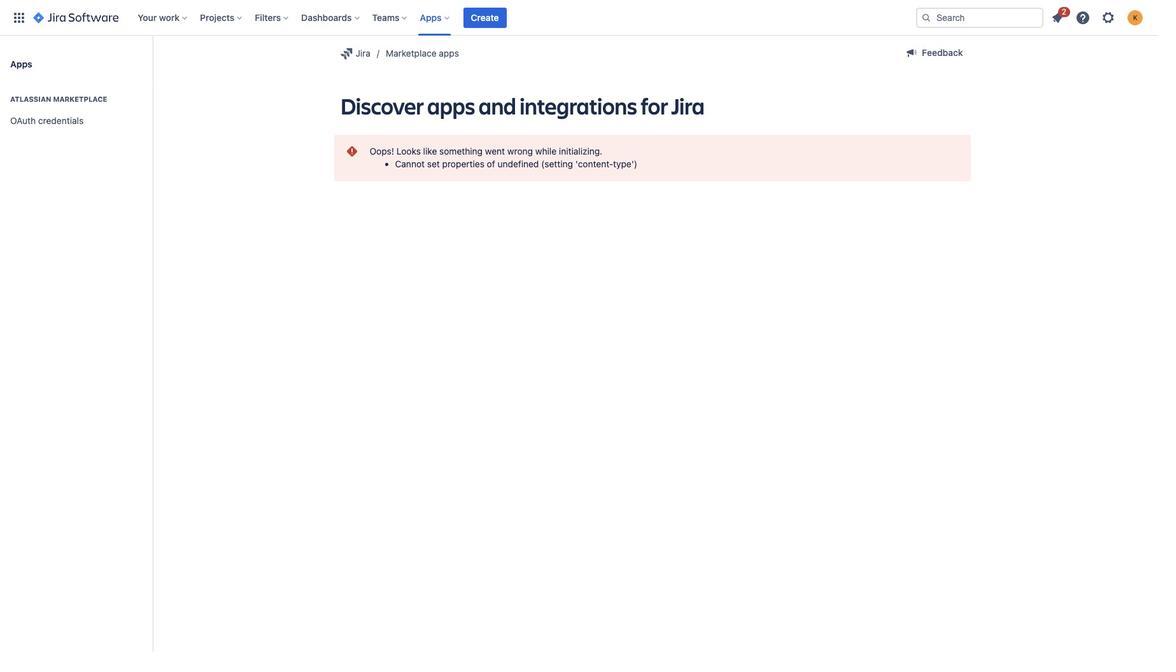 Task type: vqa. For each thing, say whether or not it's contained in the screenshot.
Add web link button
no



Task type: describe. For each thing, give the bounding box(es) containing it.
your
[[138, 12, 157, 23]]

undefined
[[498, 159, 539, 170]]

teams
[[372, 12, 400, 23]]

of
[[487, 159, 495, 170]]

your work button
[[134, 7, 192, 28]]

apps for marketplace
[[439, 48, 459, 59]]

oops!
[[370, 146, 394, 157]]

marketplace apps
[[386, 48, 459, 59]]

'content-
[[576, 159, 613, 170]]

(setting
[[541, 159, 573, 170]]

dashboards
[[301, 12, 352, 23]]

feedback
[[922, 47, 963, 58]]

integrations
[[520, 90, 637, 121]]

search image
[[922, 12, 932, 23]]

Search field
[[917, 7, 1044, 28]]

for
[[641, 90, 668, 121]]

discover
[[340, 90, 424, 121]]

2
[[1062, 7, 1067, 16]]

0 vertical spatial jira
[[356, 48, 371, 59]]

atlassian marketplace group
[[5, 82, 148, 138]]

while
[[536, 146, 557, 157]]

cannot
[[395, 159, 425, 170]]

set
[[427, 159, 440, 170]]

dashboards button
[[298, 7, 365, 28]]

appswitcher icon image
[[11, 10, 27, 25]]

discover apps and integrations for jira
[[340, 90, 705, 121]]

oauth
[[10, 115, 36, 126]]

marketplace inside heading
[[53, 95, 107, 103]]

1 horizontal spatial marketplace
[[386, 48, 437, 59]]

help image
[[1076, 10, 1091, 25]]

filters
[[255, 12, 281, 23]]

atlassian marketplace heading
[[5, 94, 148, 104]]

banner containing your work
[[0, 0, 1159, 36]]

jira link
[[339, 46, 371, 61]]

something
[[440, 146, 483, 157]]

notifications image
[[1050, 10, 1066, 25]]



Task type: locate. For each thing, give the bounding box(es) containing it.
apps
[[439, 48, 459, 59], [427, 90, 475, 121]]

apps up marketplace apps
[[420, 12, 442, 23]]

oops! looks like something went wrong while initializing. cannot set properties of undefined (setting 'content-type')
[[370, 146, 638, 170]]

0 horizontal spatial marketplace
[[53, 95, 107, 103]]

wrong
[[508, 146, 533, 157]]

jira
[[356, 48, 371, 59], [672, 90, 705, 121]]

apps inside apps dropdown button
[[420, 12, 442, 23]]

credentials
[[38, 115, 84, 126]]

1 vertical spatial apps
[[427, 90, 475, 121]]

projects button
[[196, 7, 247, 28]]

0 horizontal spatial apps
[[10, 58, 32, 69]]

jira right for
[[672, 90, 705, 121]]

0 vertical spatial marketplace
[[386, 48, 437, 59]]

looks
[[397, 146, 421, 157]]

banner
[[0, 0, 1159, 36]]

your profile and settings image
[[1128, 10, 1143, 25]]

1 vertical spatial apps
[[10, 58, 32, 69]]

marketplace apps link
[[386, 46, 459, 61]]

0 horizontal spatial jira
[[356, 48, 371, 59]]

work
[[159, 12, 180, 23]]

apps for discover
[[427, 90, 475, 121]]

marketplace up oauth credentials link
[[53, 95, 107, 103]]

apps up atlassian
[[10, 58, 32, 69]]

filters button
[[251, 7, 294, 28]]

apps down primary element
[[439, 48, 459, 59]]

properties
[[442, 159, 485, 170]]

marketplace down teams popup button
[[386, 48, 437, 59]]

apps button
[[416, 7, 454, 28]]

create
[[471, 12, 499, 23]]

0 vertical spatial apps
[[439, 48, 459, 59]]

went
[[485, 146, 505, 157]]

apps left and
[[427, 90, 475, 121]]

1 horizontal spatial apps
[[420, 12, 442, 23]]

1 horizontal spatial jira
[[672, 90, 705, 121]]

oauth credentials
[[10, 115, 84, 126]]

1 vertical spatial marketplace
[[53, 95, 107, 103]]

context icon image
[[339, 46, 354, 61], [339, 46, 354, 61]]

oauth credentials link
[[5, 108, 148, 134]]

teams button
[[368, 7, 412, 28]]

jira down teams popup button
[[356, 48, 371, 59]]

like
[[423, 146, 437, 157]]

primary element
[[8, 0, 906, 35]]

settings image
[[1101, 10, 1117, 25]]

atlassian
[[10, 95, 51, 103]]

your work
[[138, 12, 180, 23]]

type')
[[613, 159, 638, 170]]

apps
[[420, 12, 442, 23], [10, 58, 32, 69]]

and
[[479, 90, 516, 121]]

projects
[[200, 12, 235, 23]]

feedback button
[[899, 43, 971, 63]]

create button
[[463, 7, 507, 28]]

marketplace
[[386, 48, 437, 59], [53, 95, 107, 103]]

0 vertical spatial apps
[[420, 12, 442, 23]]

atlassian marketplace
[[10, 95, 107, 103]]

jira software image
[[33, 10, 119, 25], [33, 10, 119, 25]]

initializing.
[[559, 146, 603, 157]]

1 vertical spatial jira
[[672, 90, 705, 121]]

sidebar navigation image
[[139, 51, 167, 76]]



